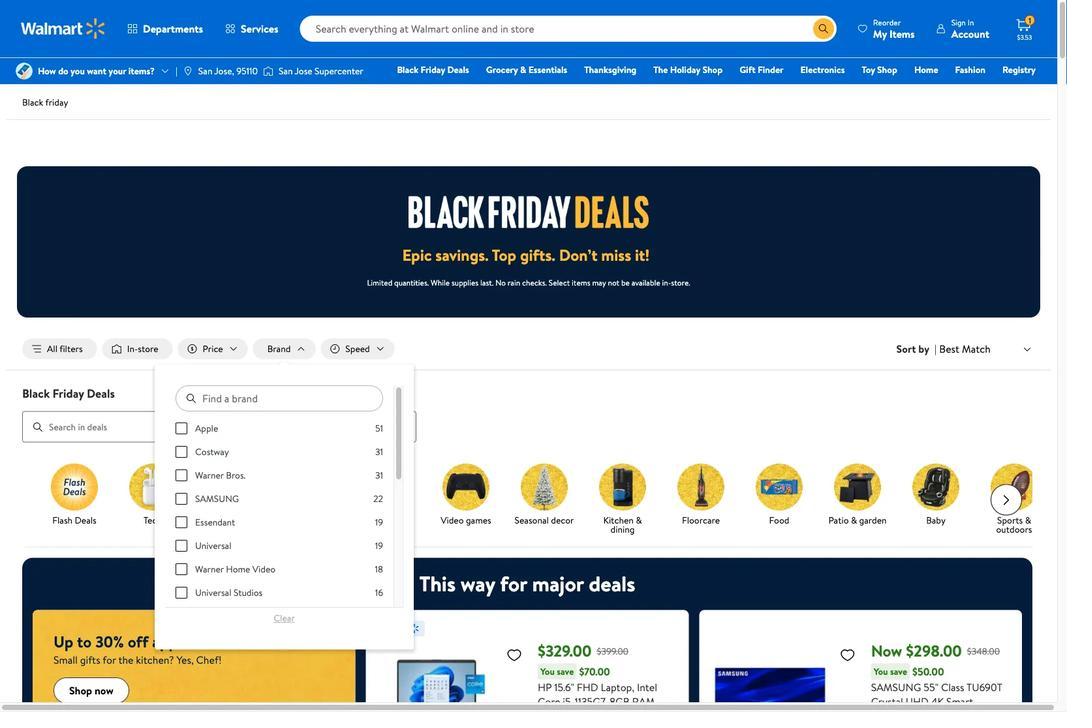 Task type: locate. For each thing, give the bounding box(es) containing it.
0 vertical spatial home
[[914, 63, 938, 76]]

1 vertical spatial fashion link
[[354, 464, 422, 528]]

1 vertical spatial 19
[[375, 540, 383, 553]]

shop seasonal image
[[521, 464, 568, 511]]

available
[[632, 277, 660, 288]]

you inside you save $50.00 samsung 55" class tu690t crystal uhd 4k smart television - un55tu690tfx
[[874, 666, 888, 679]]

Black Friday Deals search field
[[7, 385, 1051, 443]]

save up 15.6" in the bottom right of the page
[[557, 666, 574, 679]]

19 for essendant
[[375, 516, 383, 529]]

& for essentials
[[520, 63, 526, 76]]

0 vertical spatial warner
[[195, 469, 224, 482]]

departments
[[143, 22, 203, 36]]

fashion up "debit"
[[955, 63, 986, 76]]

save inside you save $70.00 hp 15.6" fhd laptop, intel core i5-1135g7, 8gb ram, 256gb ssd, silver, windows
[[557, 666, 574, 679]]

1 you from the left
[[540, 666, 555, 679]]

best match
[[939, 342, 991, 356]]

19 down 22
[[375, 516, 383, 529]]

save inside you save $50.00 samsung 55" class tu690t crystal uhd 4k smart television - un55tu690tfx
[[890, 666, 907, 679]]

| right by
[[935, 342, 937, 356]]

1 vertical spatial samsung
[[871, 680, 921, 695]]

fashion down 22
[[373, 514, 403, 527]]

san jose, 95110
[[198, 65, 258, 77]]

& right dining
[[636, 514, 642, 527]]

1 vertical spatial home
[[226, 563, 250, 576]]

select
[[549, 277, 570, 288]]

shop fashion image
[[364, 464, 411, 511]]

19 for universal
[[375, 540, 383, 553]]

1 vertical spatial universal
[[195, 587, 231, 600]]

now $298.00 $348.00
[[871, 641, 1000, 663]]

31 up 22
[[375, 469, 383, 482]]

walmart+
[[997, 82, 1036, 94]]

search image
[[33, 422, 43, 433]]

now
[[95, 684, 113, 698]]

services button
[[214, 13, 290, 44]]

san left jose
[[279, 65, 293, 77]]

0 vertical spatial fashion link
[[949, 63, 991, 77]]

home up universal studios
[[226, 563, 250, 576]]

be
[[621, 277, 630, 288]]

shop right holiday
[[703, 63, 723, 76]]

0 vertical spatial friday
[[421, 63, 445, 76]]

|
[[176, 65, 177, 77], [935, 342, 937, 356]]

 image for san
[[263, 65, 273, 78]]

video left "games"
[[441, 514, 464, 527]]

 image left how
[[16, 63, 33, 80]]

services
[[241, 22, 278, 36]]

& inside kitchen & dining
[[636, 514, 642, 527]]

price button
[[178, 339, 248, 360]]

you up hp
[[540, 666, 555, 679]]

black inside black friday deals search field
[[22, 385, 50, 402]]

dining
[[611, 523, 635, 536]]

savings.
[[436, 244, 489, 266]]

samsung up television
[[871, 680, 921, 695]]

2 19 from the top
[[375, 540, 383, 553]]

electronics link
[[795, 63, 851, 77]]

sign in to add to favorites list, samsung 55" class tu690t crystal uhd 4k smart television - un55tu690tfxza (new) image
[[840, 647, 855, 663]]

shop left "now"
[[69, 684, 92, 698]]

1 vertical spatial 31
[[375, 469, 383, 482]]

0 vertical spatial black
[[397, 63, 419, 76]]

warner down costway
[[195, 469, 224, 482]]

shop video games image
[[443, 464, 489, 511]]

1 horizontal spatial samsung
[[871, 680, 921, 695]]

all filters
[[47, 343, 83, 355]]

 image
[[183, 66, 193, 76]]

san left the 'jose,'
[[198, 65, 212, 77]]

1 vertical spatial black
[[22, 96, 43, 109]]

1 vertical spatial black friday deals
[[22, 385, 115, 402]]

1 horizontal spatial save
[[890, 666, 907, 679]]

& right 'sports'
[[1025, 514, 1031, 527]]

small
[[54, 653, 78, 668]]

1 horizontal spatial fashion link
[[949, 63, 991, 77]]

grocery & essentials
[[486, 63, 567, 76]]

1 vertical spatial friday
[[53, 385, 84, 402]]

& inside 'link'
[[520, 63, 526, 76]]

save
[[557, 666, 574, 679], [890, 666, 907, 679]]

samsung up essendant
[[195, 493, 239, 506]]

0 horizontal spatial san
[[198, 65, 212, 77]]

15.6"
[[554, 680, 574, 695]]

256gb
[[538, 709, 569, 713]]

$329.00
[[538, 641, 592, 663]]

essendant
[[195, 516, 235, 529]]

2 31 from the top
[[375, 469, 383, 482]]

0 horizontal spatial save
[[557, 666, 574, 679]]

sports
[[997, 514, 1023, 527]]

warner up universal studios
[[195, 563, 224, 576]]

black friday deals inside search field
[[22, 385, 115, 402]]

2 warner from the top
[[195, 563, 224, 576]]

floorcare link
[[667, 464, 735, 528]]

all filters button
[[22, 339, 97, 360]]

floorcare
[[682, 514, 720, 527]]

1 vertical spatial fashion
[[373, 514, 403, 527]]

 image right 95110 on the left top
[[263, 65, 273, 78]]

for left the
[[103, 653, 116, 668]]

flash
[[52, 514, 73, 527]]

warner for warner bros.
[[195, 469, 224, 482]]

tech
[[144, 514, 162, 527]]

1 horizontal spatial you
[[874, 666, 888, 679]]

1 horizontal spatial black friday deals
[[397, 63, 469, 76]]

$329.00 $399.00
[[538, 641, 629, 663]]

18
[[375, 563, 383, 576]]

food
[[769, 514, 789, 527]]

$399.00
[[597, 645, 629, 658]]

speed button
[[321, 339, 395, 360]]

for
[[500, 570, 527, 599], [103, 653, 116, 668]]

home up one
[[914, 63, 938, 76]]

black friday
[[22, 96, 68, 109]]

1 horizontal spatial san
[[279, 65, 293, 77]]

deals inside search field
[[87, 385, 115, 402]]

the
[[118, 653, 133, 668]]

deals down "in-store" "button"
[[87, 385, 115, 402]]

you save $70.00 hp 15.6" fhd laptop, intel core i5-1135g7, 8gb ram, 256gb ssd, silver, windows 
[[538, 665, 674, 713]]

0 horizontal spatial  image
[[16, 63, 33, 80]]

2 save from the left
[[890, 666, 907, 679]]

0 vertical spatial deals
[[447, 63, 469, 76]]

& for dining
[[636, 514, 642, 527]]

for right way
[[500, 570, 527, 599]]

& right patio at right
[[851, 514, 857, 527]]

1 vertical spatial deals
[[87, 385, 115, 402]]

None checkbox
[[176, 423, 187, 435], [176, 446, 187, 458], [176, 493, 187, 505], [176, 517, 187, 529], [176, 540, 187, 552], [176, 564, 187, 576], [176, 587, 187, 599], [176, 423, 187, 435], [176, 446, 187, 458], [176, 493, 187, 505], [176, 517, 187, 529], [176, 540, 187, 552], [176, 564, 187, 576], [176, 587, 187, 599]]

0 vertical spatial for
[[500, 570, 527, 599]]

0 horizontal spatial shop
[[69, 684, 92, 698]]

16
[[375, 587, 383, 600]]

| right items?
[[176, 65, 177, 77]]

0 horizontal spatial you
[[540, 666, 555, 679]]

0 vertical spatial 31
[[375, 446, 383, 459]]

you
[[71, 65, 85, 77]]

2 san from the left
[[279, 65, 293, 77]]

shop food image
[[756, 464, 803, 511]]

television
[[871, 709, 915, 713]]

home
[[914, 63, 938, 76], [226, 563, 250, 576]]

gifts
[[80, 653, 100, 668]]

0 horizontal spatial samsung
[[195, 493, 239, 506]]

my
[[873, 26, 887, 41]]

1 horizontal spatial |
[[935, 342, 937, 356]]

windows
[[625, 709, 665, 713]]

this
[[419, 570, 456, 599]]

0 vertical spatial 19
[[375, 516, 383, 529]]

0 vertical spatial samsung
[[195, 493, 239, 506]]

sign
[[951, 17, 966, 28]]

electronics
[[801, 63, 845, 76]]

kitchen & dining link
[[589, 464, 657, 537]]

Search search field
[[300, 16, 837, 42]]

1 vertical spatial for
[[103, 653, 116, 668]]

1 san from the left
[[198, 65, 212, 77]]

universal down warner home video
[[195, 587, 231, 600]]

0 horizontal spatial |
[[176, 65, 177, 77]]

ssd,
[[572, 709, 593, 713]]

1 horizontal spatial fashion
[[955, 63, 986, 76]]

save down now
[[890, 666, 907, 679]]

& inside sports & outdoors
[[1025, 514, 1031, 527]]

&
[[520, 63, 526, 76], [636, 514, 642, 527], [851, 514, 857, 527], [1025, 514, 1031, 527]]

1 horizontal spatial for
[[500, 570, 527, 599]]

you inside you save $70.00 hp 15.6" fhd laptop, intel core i5-1135g7, 8gb ram, 256gb ssd, silver, windows
[[540, 666, 555, 679]]

shop right toy
[[877, 63, 897, 76]]

1 warner from the top
[[195, 469, 224, 482]]

sort by |
[[897, 342, 937, 356]]

1 19 from the top
[[375, 516, 383, 529]]

video up studios
[[252, 563, 276, 576]]

1 save from the left
[[557, 666, 574, 679]]

1 horizontal spatial  image
[[263, 65, 273, 78]]

1 universal from the top
[[195, 540, 231, 553]]

you for now
[[874, 666, 888, 679]]

now
[[871, 641, 902, 663]]

baby link
[[902, 464, 970, 528]]

yes,
[[176, 653, 194, 668]]

None checkbox
[[176, 470, 187, 482]]

0 vertical spatial |
[[176, 65, 177, 77]]

2 vertical spatial black
[[22, 385, 50, 402]]

1 vertical spatial |
[[935, 342, 937, 356]]

2 universal from the top
[[195, 587, 231, 600]]

now $298.00 group
[[710, 621, 1012, 713]]

31 down 51
[[375, 446, 383, 459]]

food link
[[745, 464, 813, 528]]

you for $329.00
[[540, 666, 555, 679]]

fhd
[[577, 680, 598, 695]]

sports & outdoors link
[[980, 464, 1048, 537]]

limited quantities. while supplies last. no rain checks. select items may not be available in-store.
[[367, 277, 690, 288]]

supplies
[[452, 277, 478, 288]]

1 vertical spatial warner
[[195, 563, 224, 576]]

0 vertical spatial universal
[[195, 540, 231, 553]]

by
[[918, 342, 929, 356]]

2 you from the left
[[874, 666, 888, 679]]

group
[[176, 422, 383, 713]]

black
[[397, 63, 419, 76], [22, 96, 43, 109], [22, 385, 50, 402]]

deals left the grocery
[[447, 63, 469, 76]]

you down now
[[874, 666, 888, 679]]

1 vertical spatial video
[[252, 563, 276, 576]]

the holiday shop link
[[648, 63, 728, 77]]

limited
[[367, 277, 392, 288]]

top
[[492, 244, 516, 266]]

friday inside search field
[[53, 385, 84, 402]]

19 up 18
[[375, 540, 383, 553]]

0 vertical spatial video
[[441, 514, 464, 527]]

1 horizontal spatial video
[[441, 514, 464, 527]]

san for san jose supercenter
[[279, 65, 293, 77]]

31 for warner bros.
[[375, 469, 383, 482]]

& right the grocery
[[520, 63, 526, 76]]

deals right flash
[[75, 514, 96, 527]]

0 horizontal spatial fashion
[[373, 514, 403, 527]]

30%
[[95, 632, 124, 653]]

bros.
[[226, 469, 246, 482]]

universal down essendant
[[195, 540, 231, 553]]

19
[[375, 516, 383, 529], [375, 540, 383, 553]]

1 31 from the top
[[375, 446, 383, 459]]

toys
[[222, 514, 240, 527]]

0 horizontal spatial black friday deals
[[22, 385, 115, 402]]

save for now
[[890, 666, 907, 679]]

san
[[198, 65, 212, 77], [279, 65, 293, 77]]

checks.
[[522, 277, 547, 288]]

kitchen
[[603, 514, 634, 527]]

 image
[[16, 63, 33, 80], [263, 65, 273, 78]]

0 horizontal spatial friday
[[53, 385, 84, 402]]

universal for universal
[[195, 540, 231, 553]]

warner for warner home video
[[195, 563, 224, 576]]

decor
[[551, 514, 574, 527]]

$329.00 group
[[376, 621, 678, 713]]

deals
[[447, 63, 469, 76], [87, 385, 115, 402], [75, 514, 96, 527]]

0 horizontal spatial for
[[103, 653, 116, 668]]



Task type: vqa. For each thing, say whether or not it's contained in the screenshot.
5 related to 5 $178.77
no



Task type: describe. For each thing, give the bounding box(es) containing it.
for inside up to 30% off appliances small gifts for the kitchen? yes, chef!
[[103, 653, 116, 668]]

home link
[[908, 63, 944, 77]]

chef!
[[196, 653, 222, 668]]

shop now button
[[54, 678, 129, 704]]

shop tech image
[[129, 464, 176, 511]]

51
[[375, 422, 383, 435]]

toy shop
[[862, 63, 897, 76]]

i5-
[[563, 695, 575, 709]]

registry
[[1002, 63, 1036, 76]]

reorder
[[873, 17, 901, 28]]

55"
[[924, 680, 939, 695]]

warner home video
[[195, 563, 276, 576]]

tu690t
[[967, 680, 1002, 695]]

apple
[[195, 422, 218, 435]]

best match button
[[937, 341, 1035, 358]]

black inside black friday deals link
[[397, 63, 419, 76]]

gifts.
[[520, 244, 555, 266]]

garden
[[859, 514, 887, 527]]

core
[[538, 695, 560, 709]]

| inside the sort and filter section element
[[935, 342, 937, 356]]

kitchen & dining
[[603, 514, 642, 536]]

1 horizontal spatial shop
[[703, 63, 723, 76]]

walmart black friday deals for days image
[[409, 196, 649, 229]]

warner bros.
[[195, 469, 246, 482]]

way
[[461, 570, 495, 599]]

0 horizontal spatial video
[[252, 563, 276, 576]]

0 horizontal spatial fashion link
[[354, 464, 422, 528]]

patio & garden
[[829, 514, 887, 527]]

toy shop link
[[856, 63, 903, 77]]

supercenter
[[315, 65, 363, 77]]

baby
[[926, 514, 946, 527]]

items?
[[128, 65, 155, 77]]

video games link
[[432, 464, 500, 528]]

1
[[1029, 15, 1031, 26]]

shop inside button
[[69, 684, 92, 698]]

not
[[608, 277, 619, 288]]

patio & garden link
[[824, 464, 892, 528]]

0 horizontal spatial home
[[226, 563, 250, 576]]

flash deals
[[52, 514, 96, 527]]

walmart image
[[21, 18, 106, 39]]

Search in deals search field
[[22, 412, 416, 443]]

universal for universal studios
[[195, 587, 231, 600]]

grocery
[[486, 63, 518, 76]]

it!
[[635, 244, 650, 266]]

search icon image
[[818, 23, 829, 34]]

8gb
[[610, 695, 630, 709]]

in-store
[[127, 343, 158, 355]]

best
[[939, 342, 960, 356]]

off
[[128, 632, 148, 653]]

0 vertical spatial fashion
[[955, 63, 986, 76]]

class
[[941, 680, 964, 695]]

one
[[936, 82, 955, 94]]

kitchen?
[[136, 653, 174, 668]]

& for outdoors
[[1025, 514, 1031, 527]]

one debit link
[[930, 81, 986, 95]]

1 horizontal spatial home
[[914, 63, 938, 76]]

last.
[[480, 277, 494, 288]]

Walmart Site-Wide search field
[[300, 16, 837, 42]]

2 vertical spatial deals
[[75, 514, 96, 527]]

seasonal decor
[[515, 514, 574, 527]]

& for garden
[[851, 514, 857, 527]]

0 vertical spatial black friday deals
[[397, 63, 469, 76]]

save for $329.00
[[557, 666, 574, 679]]

in-
[[662, 277, 671, 288]]

san jose supercenter
[[279, 65, 363, 77]]

brand button
[[253, 339, 315, 360]]

shop now
[[69, 684, 113, 698]]

 image for how
[[16, 63, 33, 80]]

walmart+ link
[[991, 81, 1042, 95]]

gift
[[740, 63, 756, 76]]

4k
[[931, 695, 944, 709]]

to
[[77, 632, 92, 653]]

clear
[[274, 612, 295, 625]]

all
[[47, 343, 57, 355]]

deals
[[589, 570, 635, 599]]

holiday
[[670, 63, 700, 76]]

video inside "link"
[[441, 514, 464, 527]]

store
[[138, 343, 158, 355]]

friday
[[45, 96, 68, 109]]

sign in account
[[951, 17, 989, 41]]

31 for costway
[[375, 446, 383, 459]]

how
[[38, 65, 56, 77]]

toy
[[862, 63, 875, 76]]

epic
[[402, 244, 432, 266]]

video games
[[441, 514, 491, 527]]

$298.00
[[906, 641, 962, 663]]

laptop,
[[601, 680, 635, 695]]

shop sports & outdoors image
[[991, 464, 1038, 511]]

shop baby image
[[912, 464, 959, 511]]

flash deals image
[[51, 464, 98, 511]]

Find a brand search field
[[176, 386, 383, 412]]

sort and filter section element
[[7, 328, 1051, 370]]

how do you want your items?
[[38, 65, 155, 77]]

studios
[[234, 587, 263, 600]]

2 horizontal spatial shop
[[877, 63, 897, 76]]

tech link
[[119, 464, 187, 528]]

price
[[203, 343, 223, 355]]

group containing apple
[[176, 422, 383, 713]]

sign in to add to favorites list, hp 15.6" fhd laptop, intel core i5-1135g7, 8gb ram, 256gb ssd, silver, windows 11 home, 15-dy2795wm image
[[506, 647, 522, 663]]

the
[[653, 63, 668, 76]]

silver,
[[595, 709, 622, 713]]

flash deals link
[[40, 464, 108, 528]]

shop kitchen & dining image
[[599, 464, 646, 511]]

san for san jose, 95110
[[198, 65, 212, 77]]

seasonal
[[515, 514, 549, 527]]

shop patio & garden image
[[834, 464, 881, 511]]

want
[[87, 65, 106, 77]]

shop toys image
[[208, 464, 255, 511]]

brand
[[267, 343, 291, 355]]

1 horizontal spatial friday
[[421, 63, 445, 76]]

next slide for chipmodulewithimages list image
[[991, 485, 1022, 516]]

$348.00
[[967, 645, 1000, 658]]

shop floorcare image
[[677, 464, 724, 511]]

essentials
[[529, 63, 567, 76]]

costway
[[195, 446, 229, 459]]

finder
[[758, 63, 784, 76]]

samsung inside you save $50.00 samsung 55" class tu690t crystal uhd 4k smart television - un55tu690tfx
[[871, 680, 921, 695]]

you save $50.00 samsung 55" class tu690t crystal uhd 4k smart television - un55tu690tfx
[[871, 665, 1011, 713]]

in-store button
[[102, 339, 173, 360]]



